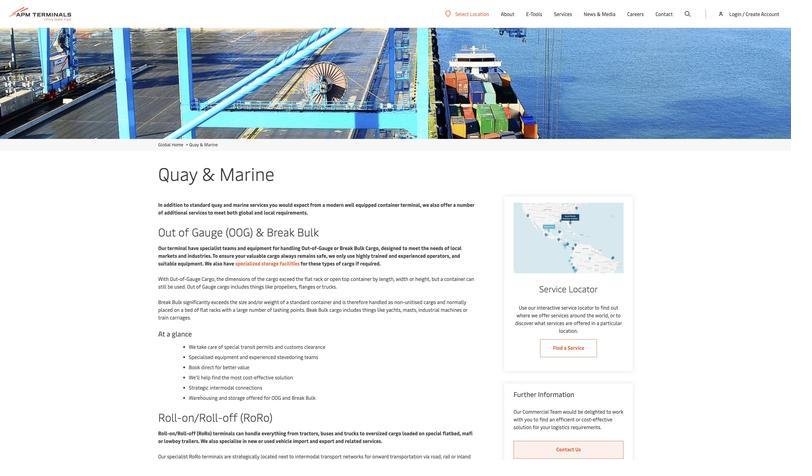 Task type: vqa. For each thing, say whether or not it's contained in the screenshot.
Daily
no



Task type: describe. For each thing, give the bounding box(es) containing it.
0 vertical spatial quay
[[189, 142, 199, 148]]

specialized storage
[[235, 260, 279, 267]]

1 vertical spatial quay
[[158, 161, 197, 186]]

to down out
[[616, 312, 621, 319]]

create
[[746, 11, 760, 17]]

large
[[237, 307, 248, 313]]

cost- inside our commercial team would be delighted to work with you to find an efficient or cost-effective solution for your logistics requirements.
[[582, 416, 593, 423]]

& inside popup button
[[597, 11, 601, 17]]

book
[[189, 364, 200, 371]]

rack
[[314, 276, 323, 282]]

used
[[264, 438, 275, 445]]

mafi
[[462, 430, 473, 437]]

terminals inside our specialist roro terminals are strategically located next to intermodal transport networks for onward transportation via road, rail or inland
[[202, 453, 223, 460]]

(roro) for roll-on/roll-off (roro)
[[240, 410, 273, 425]]

contact us
[[556, 446, 581, 453]]

or down the rack
[[316, 283, 321, 290]]

and right buses
[[335, 430, 343, 437]]

equipped
[[356, 202, 377, 208]]

you inside in addition to standard quay and marine services you would expect from a modern well equipped container terminal, we also offer a number of additional services to meet both global and local requirements.
[[269, 202, 278, 208]]

cargo right beak
[[329, 307, 342, 313]]

we inside use our interactive service locator to find out where we offer services around the world, or to discover what services are offered in a particular location.
[[531, 312, 538, 319]]

roll- for roll-on/roll-off (roro) terminals can handle everything from tractors, buses and trucks to oversized cargo loaded on special flatbed, mafi or lowboy trailers. we also specialise in new or used vehicle import and export and related services.
[[158, 430, 169, 437]]

if
[[356, 260, 359, 267]]

find services offered by apm terminals globally image
[[514, 203, 624, 274]]

and down out of gauge (oog) & break bulk
[[238, 245, 246, 252]]

cargo up exceeds
[[217, 283, 230, 290]]

break inside 'our terminal have specialist teams and equipment for handling out-of-gauge or break bulk cargo, designed to meet the needs of local markets and industries. to ensure your valuable cargo always remains safe, we only use highly trained and experienced operators, and suitable equipment. we also have'
[[340, 245, 353, 252]]

of up terminal
[[178, 224, 189, 240]]

our terminal have specialist teams and equipment for handling out-of-gauge or break bulk cargo, designed to meet the needs of local markets and industries. to ensure your valuable cargo always remains safe, we only use highly trained and experienced operators, and suitable equipment. we also have
[[158, 245, 462, 267]]

of down weight
[[267, 307, 272, 313]]

the down specialized storage
[[257, 276, 265, 282]]

container inside break bulk significantly exceeds the size and/or weight of a standard container and is therefore handled as non-unitised cargo and normally placed on a bed of flat racks with a large number of lashing points. beak bulk cargo includes things like yachts, masts, industrial machines or train carriages.
[[311, 299, 332, 306]]

1 vertical spatial equipment
[[215, 354, 239, 361]]

on inside break bulk significantly exceeds the size and/or weight of a standard container and is therefore handled as non-unitised cargo and normally placed on a bed of flat racks with a large number of lashing points. beak bulk cargo includes things like yachts, masts, industrial machines or train carriages.
[[174, 307, 180, 313]]

or left 'lowboy'
[[158, 438, 163, 445]]

e-
[[526, 11, 531, 17]]

local inside in addition to standard quay and marine services you would expect from a modern well equipped container terminal, we also offer a number of additional services to meet both global and local requirements.
[[264, 209, 275, 216]]

use
[[347, 253, 355, 259]]

>
[[186, 142, 188, 148]]

and right export
[[335, 438, 344, 445]]

and left 'is'
[[333, 299, 341, 306]]

0 vertical spatial marine
[[204, 142, 218, 148]]

operators,
[[427, 253, 451, 259]]

to down "quay"
[[208, 209, 213, 216]]

world,
[[595, 312, 609, 319]]

transport
[[321, 453, 342, 460]]

specialized storage facilities for these types of cargo if required.
[[234, 260, 381, 267]]

modern
[[326, 202, 344, 208]]

to up world,
[[595, 305, 600, 311]]

cargo, inside 'our terminal have specialist teams and equipment for handling out-of-gauge or break bulk cargo, designed to meet the needs of local markets and industries. to ensure your valuable cargo always remains safe, we only use highly trained and experienced operators, and suitable equipment. we also have'
[[366, 245, 380, 252]]

cargo inside the roll-on/roll-off (roro) terminals can handle everything from tractors, buses and trucks to oversized cargo loaded on special flatbed, mafi or lowboy trailers. we also specialise in new or used vehicle import and export and related services.
[[389, 430, 401, 437]]

the inside break bulk significantly exceeds the size and/or weight of a standard container and is therefore handled as non-unitised cargo and normally placed on a bed of flat racks with a large number of lashing points. beak bulk cargo includes things like yachts, masts, industrial machines or train carriages.
[[230, 299, 237, 306]]

for inside our specialist roro terminals are strategically located next to intermodal transport networks for onward transportation via road, rail or inland
[[365, 453, 371, 460]]

0 vertical spatial special
[[224, 344, 240, 350]]

propellers,
[[274, 283, 298, 290]]

cargo inside 'our terminal have specialist teams and equipment for handling out-of-gauge or break bulk cargo, designed to meet the needs of local markets and industries. to ensure your valuable cargo always remains safe, we only use highly trained and experienced operators, and suitable equipment. we also have'
[[267, 253, 280, 259]]

industrial
[[419, 307, 440, 313]]

in inside use our interactive service locator to find out where we offer services around the world, or to discover what services are offered in a particular location.
[[592, 320, 596, 327]]

meet inside 'our terminal have specialist teams and equipment for handling out-of-gauge or break bulk cargo, designed to meet the needs of local markets and industries. to ensure your valuable cargo always remains safe, we only use highly trained and experienced operators, and suitable equipment. we also have'
[[409, 245, 420, 252]]

and up "both"
[[223, 202, 232, 208]]

container left by
[[351, 276, 372, 282]]

contact button
[[656, 0, 673, 28]]

out- inside with out-of-gauge cargo, the dimensions of the cargo exceed the flat rack or open top container by length, width or height, but a container can still be used. out of gauge cargo includes things like propellers, flanges or trucks.
[[170, 276, 180, 282]]

login / create account
[[730, 11, 779, 17]]

or right new
[[258, 438, 263, 445]]

(oog)
[[226, 224, 253, 240]]

also inside in addition to standard quay and marine services you would expect from a modern well equipped container terminal, we also offer a number of additional services to meet both global and local requirements.
[[430, 202, 440, 208]]

a inside 'find a service' link
[[564, 345, 567, 352]]

these
[[308, 260, 321, 267]]

local inside 'our terminal have specialist teams and equipment for handling out-of-gauge or break bulk cargo, designed to meet the needs of local markets and industries. to ensure your valuable cargo always remains safe, we only use highly trained and experienced operators, and suitable equipment. we also have'
[[451, 245, 462, 252]]

break right oog
[[292, 395, 304, 401]]

services up location.
[[547, 320, 564, 327]]

about
[[501, 11, 515, 17]]

flat inside break bulk significantly exceeds the size and/or weight of a standard container and is therefore handled as non-unitised cargo and normally placed on a bed of flat racks with a large number of lashing points. beak bulk cargo includes things like yachts, masts, industrial machines or train carriages.
[[200, 307, 208, 313]]

information
[[538, 390, 574, 399]]

services
[[554, 11, 572, 17]]

specialised equipment and experienced stevedoring teams
[[189, 354, 318, 361]]

0 horizontal spatial offered
[[246, 395, 263, 401]]

we inside 'our terminal have specialist teams and equipment for handling out-of-gauge or break bulk cargo, designed to meet the needs of local markets and industries. to ensure your valuable cargo always remains safe, we only use highly trained and experienced operators, and suitable equipment. we also have'
[[329, 253, 335, 259]]

bulk inside 'our terminal have specialist teams and equipment for handling out-of-gauge or break bulk cargo, designed to meet the needs of local markets and industries. to ensure your valuable cargo always remains safe, we only use highly trained and experienced operators, and suitable equipment. we also have'
[[354, 245, 365, 252]]

specialist inside our specialist roro terminals are strategically located next to intermodal transport networks for onward transportation via road, rail or inland
[[167, 453, 188, 460]]

number inside in addition to standard quay and marine services you would expect from a modern well equipped container terminal, we also offer a number of additional services to meet both global and local requirements.
[[457, 202, 474, 208]]

1 horizontal spatial have
[[224, 260, 234, 267]]

we inside 'our terminal have specialist teams and equipment for handling out-of-gauge or break bulk cargo, designed to meet the needs of local markets and industries. to ensure your valuable cargo always remains safe, we only use highly trained and experienced operators, and suitable equipment. we also have'
[[205, 260, 212, 267]]

0 vertical spatial effective
[[254, 374, 274, 381]]

meet inside in addition to standard quay and marine services you would expect from a modern well equipped container terminal, we also offer a number of additional services to meet both global and local requirements.
[[214, 209, 226, 216]]

to inside the roll-on/roll-off (roro) terminals can handle everything from tractors, buses and trucks to oversized cargo loaded on special flatbed, mafi or lowboy trailers. we also specialise in new or used vehicle import and export and related services.
[[360, 430, 365, 437]]

marine
[[233, 202, 249, 208]]

or inside use our interactive service locator to find out where we offer services around the world, or to discover what services are offered in a particular location.
[[610, 312, 615, 319]]

off for roll-on/roll-off (roro) terminals can handle everything from tractors, buses and trucks to oversized cargo loaded on special flatbed, mafi or lowboy trailers. we also specialise in new or used vehicle import and export and related services.
[[189, 430, 196, 437]]

normally
[[447, 299, 466, 306]]

most
[[230, 374, 242, 381]]

our for our terminal have specialist teams and equipment for handling out-of-gauge or break bulk cargo, designed to meet the needs of local markets and industries. to ensure your valuable cargo always remains safe, we only use highly trained and experienced operators, and suitable equipment. we also have
[[158, 245, 166, 252]]

global
[[158, 142, 171, 148]]

flanges
[[299, 283, 315, 290]]

import
[[293, 438, 309, 445]]

of- inside with out-of-gauge cargo, the dimensions of the cargo exceed the flat rack or open top container by length, width or height, but a container can still be used. out of gauge cargo includes things like propellers, flanges or trucks.
[[180, 276, 187, 282]]

used.
[[174, 283, 186, 290]]

specialise
[[219, 438, 241, 445]]

locator
[[569, 283, 598, 295]]

particular
[[601, 320, 622, 327]]

racks
[[209, 307, 221, 313]]

markets
[[158, 253, 177, 259]]

cargo down use
[[342, 260, 355, 267]]

0 horizontal spatial solution
[[275, 374, 293, 381]]

inland
[[457, 453, 471, 460]]

facilities
[[280, 260, 300, 267]]

of up lashing
[[280, 299, 285, 306]]

or inside 'our terminal have specialist teams and equipment for handling out-of-gauge or break bulk cargo, designed to meet the needs of local markets and industries. to ensure your valuable cargo always remains safe, we only use highly trained and experienced operators, and suitable equipment. we also have'
[[334, 245, 339, 252]]

machines
[[441, 307, 462, 313]]

media
[[602, 11, 616, 17]]

weight
[[264, 299, 279, 306]]

cargo up the industrial
[[424, 299, 436, 306]]

gauge up industries.
[[192, 224, 223, 240]]

about button
[[501, 0, 515, 28]]

of up significantly
[[196, 283, 201, 290]]

0 vertical spatial cost-
[[243, 374, 254, 381]]

with
[[158, 276, 169, 282]]

oversized
[[366, 430, 387, 437]]

for left oog
[[264, 395, 270, 401]]

services right "additional"
[[189, 209, 207, 216]]

use
[[519, 305, 527, 311]]

an
[[550, 416, 555, 423]]

for right direct
[[215, 364, 222, 371]]

your inside our commercial team would be delighted to work with you to find an efficient or cost-effective solution for your logistics requirements.
[[540, 424, 550, 431]]

rail
[[443, 453, 450, 460]]

also inside the roll-on/roll-off (roro) terminals can handle everything from tractors, buses and trucks to oversized cargo loaded on special flatbed, mafi or lowboy trailers. we also specialise in new or used vehicle import and export and related services.
[[209, 438, 218, 445]]

handling
[[281, 245, 300, 252]]

terminals inside the roll-on/roll-off (roro) terminals can handle everything from tractors, buses and trucks to oversized cargo loaded on special flatbed, mafi or lowboy trailers. we also specialise in new or used vehicle import and export and related services.
[[213, 430, 235, 437]]

flatbed,
[[443, 430, 461, 437]]

warehousing
[[189, 395, 218, 401]]

the up strategic intermodal connections at the bottom of the page
[[222, 374, 229, 381]]

or right width
[[410, 276, 414, 282]]

the up flanges
[[296, 276, 303, 282]]

be inside our commercial team would be delighted to work with you to find an efficient or cost-effective solution for your logistics requirements.
[[578, 409, 583, 416]]

are inside our specialist roro terminals are strategically located next to intermodal transport networks for onward transportation via road, rail or inland
[[224, 453, 231, 460]]

standard inside in addition to standard quay and marine services you would expect from a modern well equipped container terminal, we also offer a number of additional services to meet both global and local requirements.
[[190, 202, 210, 208]]

of down only
[[336, 260, 341, 267]]

our for our specialist roro terminals are strategically located next to intermodal transport networks for onward transportation via road, rail or inland
[[158, 453, 166, 460]]

warehousing and storage offered for oog and break bulk
[[189, 395, 316, 401]]

the inside 'our terminal have specialist teams and equipment for handling out-of-gauge or break bulk cargo, designed to meet the needs of local markets and industries. to ensure your valuable cargo always remains safe, we only use highly trained and experienced operators, and suitable equipment. we also have'
[[421, 245, 429, 252]]

to down commercial
[[534, 416, 538, 423]]

we take care of special transit permits and customs clearance
[[189, 344, 325, 350]]

and right oog
[[282, 395, 291, 401]]

specialist inside 'our terminal have specialist teams and equipment for handling out-of-gauge or break bulk cargo, designed to meet the needs of local markets and industries. to ensure your valuable cargo always remains safe, we only use highly trained and experienced operators, and suitable equipment. we also have'
[[200, 245, 221, 252]]

roll-on/roll-off (roro)
[[158, 410, 273, 425]]

special inside the roll-on/roll-off (roro) terminals can handle everything from tractors, buses and trucks to oversized cargo loaded on special flatbed, mafi or lowboy trailers. we also specialise in new or used vehicle import and export and related services.
[[426, 430, 442, 437]]

1 vertical spatial find
[[212, 374, 221, 381]]

placed
[[158, 307, 173, 313]]

better
[[223, 364, 236, 371]]

quay
[[211, 202, 222, 208]]

points.
[[290, 307, 305, 313]]

1 vertical spatial we
[[189, 344, 196, 350]]

includes inside break bulk significantly exceeds the size and/or weight of a standard container and is therefore handled as non-unitised cargo and normally placed on a bed of flat racks with a large number of lashing points. beak bulk cargo includes things like yachts, masts, industrial machines or train carriages.
[[343, 307, 361, 313]]

are inside use our interactive service locator to find out where we offer services around the world, or to discover what services are offered in a particular location.
[[566, 320, 573, 327]]

remains
[[297, 253, 316, 259]]

barge services at apm terminals image
[[0, 28, 791, 139]]

but
[[432, 276, 439, 282]]

global
[[239, 209, 253, 216]]

offered inside use our interactive service locator to find out where we offer services around the world, or to discover what services are offered in a particular location.
[[574, 320, 590, 327]]

0 horizontal spatial out
[[158, 224, 176, 240]]

can inside with out-of-gauge cargo, the dimensions of the cargo exceed the flat rack or open top container by length, width or height, but a container can still be used. out of gauge cargo includes things like propellers, flanges or trucks.
[[466, 276, 474, 282]]

be inside with out-of-gauge cargo, the dimensions of the cargo exceed the flat rack or open top container by length, width or height, but a container can still be used. out of gauge cargo includes things like propellers, flanges or trucks.
[[168, 283, 173, 290]]

and right operators,
[[452, 253, 460, 259]]

in inside the roll-on/roll-off (roro) terminals can handle everything from tractors, buses and trucks to oversized cargo loaded on special flatbed, mafi or lowboy trailers. we also specialise in new or used vehicle import and export and related services.
[[243, 438, 247, 445]]

of right care
[[218, 344, 223, 350]]

container right but
[[444, 276, 465, 282]]

via
[[423, 453, 430, 460]]

your inside 'our terminal have specialist teams and equipment for handling out-of-gauge or break bulk cargo, designed to meet the needs of local markets and industries. to ensure your valuable cargo always remains safe, we only use highly trained and experienced operators, and suitable equipment. we also have'
[[235, 253, 246, 259]]

the left dimensions
[[216, 276, 224, 282]]

break up handling on the left of the page
[[267, 224, 294, 240]]

designed
[[381, 245, 401, 252]]

still
[[158, 283, 166, 290]]

contact for contact
[[656, 11, 673, 17]]

connections
[[236, 384, 262, 391]]

equipment.
[[178, 260, 204, 267]]

break inside break bulk significantly exceeds the size and/or weight of a standard container and is therefore handled as non-unitised cargo and normally placed on a bed of flat racks with a large number of lashing points. beak bulk cargo includes things like yachts, masts, industrial machines or train carriages.
[[158, 299, 171, 306]]

and up value
[[240, 354, 248, 361]]

1 horizontal spatial teams
[[304, 354, 318, 361]]

to
[[213, 253, 218, 259]]

everything
[[262, 430, 286, 437]]

you inside our commercial team would be delighted to work with you to find an efficient or cost-effective solution for your logistics requirements.
[[524, 416, 533, 423]]

further
[[514, 390, 536, 399]]

0 horizontal spatial service
[[539, 283, 567, 295]]

things inside with out-of-gauge cargo, the dimensions of the cargo exceed the flat rack or open top container by length, width or height, but a container can still be used. out of gauge cargo includes things like propellers, flanges or trucks.
[[250, 283, 264, 290]]

find a service link
[[540, 340, 597, 358]]

cargo left exceed
[[266, 276, 278, 282]]

out inside with out-of-gauge cargo, the dimensions of the cargo exceed the flat rack or open top container by length, width or height, but a container can still be used. out of gauge cargo includes things like propellers, flanges or trucks.
[[187, 283, 195, 290]]

and right global
[[254, 209, 263, 216]]

of down specialized storage
[[251, 276, 256, 282]]

both
[[227, 209, 238, 216]]

services button
[[554, 0, 572, 28]]

/
[[743, 11, 745, 17]]

our commercial team would be delighted to work with you to find an efficient or cost-effective solution for your logistics requirements.
[[514, 409, 623, 431]]

permits
[[256, 344, 274, 350]]

or right the rack
[[324, 276, 329, 282]]

includes inside with out-of-gauge cargo, the dimensions of the cargo exceed the flat rack or open top container by length, width or height, but a container can still be used. out of gauge cargo includes things like propellers, flanges or trucks.
[[231, 283, 249, 290]]

find
[[553, 345, 563, 352]]

home
[[172, 142, 183, 148]]

news & media
[[584, 11, 616, 17]]



Task type: locate. For each thing, give the bounding box(es) containing it.
for inside 'our terminal have specialist teams and equipment for handling out-of-gauge or break bulk cargo, designed to meet the needs of local markets and industries. to ensure your valuable cargo always remains safe, we only use highly trained and experienced operators, and suitable equipment. we also have'
[[273, 245, 279, 252]]

1 vertical spatial teams
[[304, 354, 318, 361]]

have down ensure
[[224, 260, 234, 267]]

be right still
[[168, 283, 173, 290]]

only
[[336, 253, 346, 259]]

special
[[224, 344, 240, 350], [426, 430, 442, 437]]

0 vertical spatial solution
[[275, 374, 293, 381]]

would inside our commercial team would be delighted to work with you to find an efficient or cost-effective solution for your logistics requirements.
[[563, 409, 577, 416]]

0 horizontal spatial equipment
[[215, 354, 239, 361]]

0 horizontal spatial experienced
[[249, 354, 276, 361]]

0 horizontal spatial effective
[[254, 374, 274, 381]]

transit
[[241, 344, 255, 350]]

1 horizontal spatial can
[[466, 276, 474, 282]]

our inside our commercial team would be delighted to work with you to find an efficient or cost-effective solution for your logistics requirements.
[[514, 409, 521, 416]]

(roro) up trailers.
[[197, 430, 212, 437]]

to up "additional"
[[184, 202, 189, 208]]

0 vertical spatial standard
[[190, 202, 210, 208]]

1 vertical spatial cost-
[[582, 416, 593, 423]]

interactive
[[537, 305, 560, 311]]

0 horizontal spatial of-
[[180, 276, 187, 282]]

e-tools
[[526, 11, 542, 17]]

equipment inside 'our terminal have specialist teams and equipment for handling out-of-gauge or break bulk cargo, designed to meet the needs of local markets and industries. to ensure your valuable cargo always remains safe, we only use highly trained and experienced operators, and suitable equipment. we also have'
[[247, 245, 272, 252]]

terminals right roro
[[202, 453, 223, 460]]

are down specialise
[[224, 453, 231, 460]]

out of gauge (oog) & break bulk
[[158, 224, 322, 240]]

of right needs
[[445, 245, 449, 252]]

of inside in addition to standard quay and marine services you would expect from a modern well equipped container terminal, we also offer a number of additional services to meet both global and local requirements.
[[158, 209, 163, 216]]

on inside the roll-on/roll-off (roro) terminals can handle everything from tractors, buses and trucks to oversized cargo loaded on special flatbed, mafi or lowboy trailers. we also specialise in new or used vehicle import and export and related services.
[[419, 430, 425, 437]]

suitable
[[158, 260, 177, 267]]

0 horizontal spatial can
[[236, 430, 244, 437]]

meet
[[214, 209, 226, 216], [409, 245, 420, 252]]

of right bed on the left bottom
[[194, 307, 199, 313]]

requirements. down delighted
[[571, 424, 602, 431]]

1 vertical spatial intermodal
[[295, 453, 320, 460]]

requirements. inside in addition to standard quay and marine services you would expect from a modern well equipped container terminal, we also offer a number of additional services to meet both global and local requirements.
[[276, 209, 308, 216]]

0 vertical spatial local
[[264, 209, 275, 216]]

1 vertical spatial like
[[377, 307, 385, 313]]

like inside break bulk significantly exceeds the size and/or weight of a standard container and is therefore handled as non-unitised cargo and normally placed on a bed of flat racks with a large number of lashing points. beak bulk cargo includes things like yachts, masts, industrial machines or train carriages.
[[377, 307, 385, 313]]

or inside our commercial team would be delighted to work with you to find an efficient or cost-effective solution for your logistics requirements.
[[576, 416, 580, 423]]

with inside our commercial team would be delighted to work with you to find an efficient or cost-effective solution for your logistics requirements.
[[514, 416, 523, 423]]

1 vertical spatial on/roll-
[[169, 430, 189, 437]]

(roro) inside the roll-on/roll-off (roro) terminals can handle everything from tractors, buses and trucks to oversized cargo loaded on special flatbed, mafi or lowboy trailers. we also specialise in new or used vehicle import and export and related services.
[[197, 430, 212, 437]]

requirements.
[[276, 209, 308, 216], [571, 424, 602, 431]]

1 vertical spatial in
[[243, 438, 247, 445]]

solution
[[275, 374, 293, 381], [514, 424, 532, 431]]

news & media button
[[584, 0, 616, 28]]

roll- for roll-on/roll-off (roro)
[[158, 410, 182, 425]]

strategically
[[232, 453, 260, 460]]

specialist
[[200, 245, 221, 252], [167, 453, 188, 460]]

also left specialise
[[209, 438, 218, 445]]

0 horizontal spatial teams
[[222, 245, 236, 252]]

gauge down equipment.
[[187, 276, 200, 282]]

effective down delighted
[[593, 416, 613, 423]]

yachts,
[[386, 307, 402, 313]]

1 vertical spatial be
[[578, 409, 583, 416]]

off
[[223, 410, 237, 425], [189, 430, 196, 437]]

meet down "quay"
[[214, 209, 226, 216]]

1 horizontal spatial standard
[[290, 299, 310, 306]]

1 horizontal spatial cost-
[[582, 416, 593, 423]]

off down storage
[[223, 410, 237, 425]]

0 vertical spatial find
[[601, 305, 610, 311]]

1 vertical spatial out-
[[170, 276, 180, 282]]

1 vertical spatial also
[[213, 260, 222, 267]]

types
[[322, 260, 335, 267]]

off inside the roll-on/roll-off (roro) terminals can handle everything from tractors, buses and trucks to oversized cargo loaded on special flatbed, mafi or lowboy trailers. we also specialise in new or used vehicle import and export and related services.
[[189, 430, 196, 437]]

location
[[470, 10, 489, 17]]

0 horizontal spatial cargo,
[[202, 276, 215, 282]]

experienced
[[398, 253, 426, 259], [249, 354, 276, 361]]

commercial
[[523, 409, 549, 416]]

are up location.
[[566, 320, 573, 327]]

on/roll- for roll-on/roll-off (roro)
[[182, 410, 223, 425]]

1 vertical spatial your
[[540, 424, 550, 431]]

to inside our specialist roro terminals are strategically located next to intermodal transport networks for onward transportation via road, rail or inland
[[289, 453, 294, 460]]

to right trucks on the bottom of page
[[360, 430, 365, 437]]

gauge inside 'our terminal have specialist teams and equipment for handling out-of-gauge or break bulk cargo, designed to meet the needs of local markets and industries. to ensure your valuable cargo always remains safe, we only use highly trained and experienced operators, and suitable equipment. we also have'
[[319, 245, 333, 252]]

to inside 'our terminal have specialist teams and equipment for handling out-of-gauge or break bulk cargo, designed to meet the needs of local markets and industries. to ensure your valuable cargo always remains safe, we only use highly trained and experienced operators, and suitable equipment. we also have'
[[402, 245, 407, 252]]

we inside in addition to standard quay and marine services you would expect from a modern well equipped container terminal, we also offer a number of additional services to meet both global and local requirements.
[[423, 202, 429, 208]]

0 horizontal spatial in
[[243, 438, 247, 445]]

location.
[[559, 328, 578, 335]]

0 vertical spatial also
[[430, 202, 440, 208]]

1 horizontal spatial your
[[540, 424, 550, 431]]

we right the terminal,
[[423, 202, 429, 208]]

a inside with out-of-gauge cargo, the dimensions of the cargo exceed the flat rack or open top container by length, width or height, but a container can still be used. out of gauge cargo includes things like propellers, flanges or trucks.
[[441, 276, 443, 282]]

off up trailers.
[[189, 430, 196, 437]]

&
[[597, 11, 601, 17], [200, 142, 203, 148], [202, 161, 215, 186], [256, 224, 264, 240]]

be left delighted
[[578, 409, 583, 416]]

0 vertical spatial things
[[250, 283, 264, 290]]

and down strategic intermodal connections at the bottom of the page
[[219, 395, 227, 401]]

direct
[[201, 364, 214, 371]]

0 horizontal spatial we
[[329, 253, 335, 259]]

would left "expect"
[[279, 202, 293, 208]]

1 horizontal spatial equipment
[[247, 245, 272, 252]]

with out-of-gauge cargo, the dimensions of the cargo exceed the flat rack or open top container by length, width or height, but a container can still be used. out of gauge cargo includes things like propellers, flanges or trucks.
[[158, 276, 474, 290]]

1 horizontal spatial find
[[540, 416, 548, 423]]

2 vertical spatial find
[[540, 416, 548, 423]]

the left needs
[[421, 245, 429, 252]]

standard up points.
[[290, 299, 310, 306]]

carriages.
[[170, 314, 191, 321]]

from inside the roll-on/roll-off (roro) terminals can handle everything from tractors, buses and trucks to oversized cargo loaded on special flatbed, mafi or lowboy trailers. we also specialise in new or used vehicle import and export and related services.
[[287, 430, 299, 437]]

teams
[[222, 245, 236, 252], [304, 354, 318, 361]]

trained
[[371, 253, 388, 259]]

significantly
[[183, 299, 210, 306]]

at a glance
[[158, 329, 192, 339]]

and down terminal
[[178, 253, 187, 259]]

would
[[279, 202, 293, 208], [563, 409, 577, 416]]

experienced down designed
[[398, 253, 426, 259]]

find a service
[[553, 345, 584, 352]]

and down 'tractors,'
[[310, 438, 318, 445]]

specialist up the to
[[200, 245, 221, 252]]

1 vertical spatial service
[[568, 345, 584, 352]]

2 roll- from the top
[[158, 430, 169, 437]]

1 horizontal spatial includes
[[343, 307, 361, 313]]

standard left "quay"
[[190, 202, 210, 208]]

or right rail
[[451, 453, 456, 460]]

requirements. down "expect"
[[276, 209, 308, 216]]

cargo, inside with out-of-gauge cargo, the dimensions of the cargo exceed the flat rack or open top container by length, width or height, but a container can still be used. out of gauge cargo includes things like propellers, flanges or trucks.
[[202, 276, 215, 282]]

specialist down 'lowboy'
[[167, 453, 188, 460]]

1 horizontal spatial like
[[377, 307, 385, 313]]

intermodal inside our specialist roro terminals are strategically located next to intermodal transport networks for onward transportation via road, rail or inland
[[295, 453, 320, 460]]

0 vertical spatial out-
[[302, 245, 312, 252]]

tools
[[531, 11, 542, 17]]

terminals
[[213, 430, 235, 437], [202, 453, 223, 460]]

0 vertical spatial experienced
[[398, 253, 426, 259]]

0 vertical spatial on/roll-
[[182, 410, 223, 425]]

to left 'work'
[[607, 409, 611, 416]]

number inside break bulk significantly exceeds the size and/or weight of a standard container and is therefore handled as non-unitised cargo and normally placed on a bed of flat racks with a large number of lashing points. beak bulk cargo includes things like yachts, masts, industrial machines or train carriages.
[[249, 307, 266, 313]]

for inside our commercial team would be delighted to work with you to find an efficient or cost-effective solution for your logistics requirements.
[[533, 424, 539, 431]]

container up beak
[[311, 299, 332, 306]]

0 vertical spatial equipment
[[247, 245, 272, 252]]

our
[[528, 305, 536, 311]]

standard inside break bulk significantly exceeds the size and/or weight of a standard container and is therefore handled as non-unitised cargo and normally placed on a bed of flat racks with a large number of lashing points. beak bulk cargo includes things like yachts, masts, industrial machines or train carriages.
[[290, 299, 310, 306]]

1 vertical spatial terminals
[[202, 453, 223, 460]]

special left flatbed, at the right bottom of the page
[[426, 430, 442, 437]]

or inside our specialist roro terminals are strategically located next to intermodal transport networks for onward transportation via road, rail or inland
[[451, 453, 456, 460]]

1 horizontal spatial out
[[187, 283, 195, 290]]

roll- inside the roll-on/roll-off (roro) terminals can handle everything from tractors, buses and trucks to oversized cargo loaded on special flatbed, mafi or lowboy trailers. we also specialise in new or used vehicle import and export and related services.
[[158, 430, 169, 437]]

of- inside 'our terminal have specialist teams and equipment for handling out-of-gauge or break bulk cargo, designed to meet the needs of local markets and industries. to ensure your valuable cargo always remains safe, we only use highly trained and experienced operators, and suitable equipment. we also have'
[[312, 245, 319, 252]]

1 vertical spatial out
[[187, 283, 195, 290]]

our inside our specialist roro terminals are strategically located next to intermodal transport networks for onward transportation via road, rail or inland
[[158, 453, 166, 460]]

for left onward
[[365, 453, 371, 460]]

0 vertical spatial offer
[[441, 202, 452, 208]]

container inside in addition to standard quay and marine services you would expect from a modern well equipped container terminal, we also offer a number of additional services to meet both global and local requirements.
[[378, 202, 399, 208]]

also
[[430, 202, 440, 208], [213, 260, 222, 267], [209, 438, 218, 445]]

0 vertical spatial teams
[[222, 245, 236, 252]]

1 horizontal spatial contact
[[656, 11, 673, 17]]

1 horizontal spatial local
[[451, 245, 462, 252]]

service inside 'find a service' link
[[568, 345, 584, 352]]

flat down significantly
[[200, 307, 208, 313]]

a inside use our interactive service locator to find out where we offer services around the world, or to discover what services are offered in a particular location.
[[597, 320, 599, 327]]

our specialist roro terminals are strategically located next to intermodal transport networks for onward transportation via road, rail or inland
[[158, 453, 471, 461]]

to right designed
[[402, 245, 407, 252]]

cargo left loaded
[[389, 430, 401, 437]]

on/roll- for roll-on/roll-off (roro) terminals can handle everything from tractors, buses and trucks to oversized cargo loaded on special flatbed, mafi or lowboy trailers. we also specialise in new or used vehicle import and export and related services.
[[169, 430, 189, 437]]

and down designed
[[389, 253, 397, 259]]

1 vertical spatial roll-
[[158, 430, 169, 437]]

intermodal down most
[[210, 384, 234, 391]]

export
[[319, 438, 334, 445]]

services up global
[[250, 202, 268, 208]]

solution inside our commercial team would be delighted to work with you to find an efficient or cost-effective solution for your logistics requirements.
[[514, 424, 532, 431]]

trucks
[[344, 430, 359, 437]]

1 vertical spatial things
[[362, 307, 376, 313]]

contact us link
[[514, 441, 624, 459]]

0 horizontal spatial flat
[[200, 307, 208, 313]]

1 horizontal spatial of-
[[312, 245, 319, 252]]

contact for contact us
[[556, 446, 574, 453]]

offered
[[574, 320, 590, 327], [246, 395, 263, 401]]

vehicle
[[276, 438, 292, 445]]

out right used.
[[187, 283, 195, 290]]

1 vertical spatial experienced
[[249, 354, 276, 361]]

off for roll-on/roll-off (roro)
[[223, 410, 237, 425]]

0 vertical spatial intermodal
[[210, 384, 234, 391]]

1 vertical spatial offer
[[539, 312, 550, 319]]

things up and/or
[[250, 283, 264, 290]]

(roro) for roll-on/roll-off (roro) terminals can handle everything from tractors, buses and trucks to oversized cargo loaded on special flatbed, mafi or lowboy trailers. we also specialise in new or used vehicle import and export and related services.
[[197, 430, 212, 437]]

1 horizontal spatial offered
[[574, 320, 590, 327]]

0 vertical spatial (roro)
[[240, 410, 273, 425]]

select
[[455, 10, 469, 17]]

glance
[[172, 329, 192, 339]]

strategic intermodal connections
[[189, 384, 262, 391]]

login
[[730, 11, 742, 17]]

contact right careers
[[656, 11, 673, 17]]

1 horizontal spatial are
[[566, 320, 573, 327]]

local
[[264, 209, 275, 216], [451, 245, 462, 252]]

1 horizontal spatial be
[[578, 409, 583, 416]]

find up world,
[[601, 305, 610, 311]]

we down 'our'
[[531, 312, 538, 319]]

and/or
[[248, 299, 263, 306]]

0 vertical spatial would
[[279, 202, 293, 208]]

1 vertical spatial offered
[[246, 395, 263, 401]]

like up weight
[[265, 283, 273, 290]]

we'll help find the most cost-effective solution
[[189, 374, 293, 381]]

can up specialise
[[236, 430, 244, 437]]

equipment up better
[[215, 354, 239, 361]]

1 vertical spatial standard
[[290, 299, 310, 306]]

can inside the roll-on/roll-off (roro) terminals can handle everything from tractors, buses and trucks to oversized cargo loaded on special flatbed, mafi or lowboy trailers. we also specialise in new or used vehicle import and export and related services.
[[236, 430, 244, 437]]

cargo up specialized storage facilities link
[[267, 253, 280, 259]]

1 roll- from the top
[[158, 410, 182, 425]]

0 vertical spatial your
[[235, 253, 246, 259]]

road,
[[431, 453, 442, 460]]

be
[[168, 283, 173, 290], [578, 409, 583, 416]]

you
[[269, 202, 278, 208], [524, 416, 533, 423]]

0 vertical spatial in
[[592, 320, 596, 327]]

bulk
[[297, 224, 319, 240], [354, 245, 365, 252], [172, 299, 182, 306], [318, 307, 328, 313], [306, 395, 316, 401]]

1 vertical spatial requirements.
[[571, 424, 602, 431]]

we left take at the bottom left
[[189, 344, 196, 350]]

find inside use our interactive service locator to find out where we offer services around the world, or to discover what services are offered in a particular location.
[[601, 305, 610, 311]]

offered down around on the bottom of page
[[574, 320, 590, 327]]

find left an
[[540, 416, 548, 423]]

1 horizontal spatial (roro)
[[240, 410, 273, 425]]

0 vertical spatial on
[[174, 307, 180, 313]]

0 vertical spatial meet
[[214, 209, 226, 216]]

1 vertical spatial local
[[451, 245, 462, 252]]

with down commercial
[[514, 416, 523, 423]]

1 vertical spatial are
[[224, 453, 231, 460]]

1 vertical spatial meet
[[409, 245, 420, 252]]

or inside break bulk significantly exceeds the size and/or weight of a standard container and is therefore handled as non-unitised cargo and normally placed on a bed of flat racks with a large number of lashing points. beak bulk cargo includes things like yachts, masts, industrial machines or train carriages.
[[463, 307, 468, 313]]

offered down connections
[[246, 395, 263, 401]]

experienced inside 'our terminal have specialist teams and equipment for handling out-of-gauge or break bulk cargo, designed to meet the needs of local markets and industries. to ensure your valuable cargo always remains safe, we only use highly trained and experienced operators, and suitable equipment. we also have'
[[398, 253, 426, 259]]

global home link
[[158, 142, 183, 148]]

flat
[[305, 276, 312, 282], [200, 307, 208, 313]]

select location
[[455, 10, 489, 17]]

0 horizontal spatial meet
[[214, 209, 226, 216]]

teams up ensure
[[222, 245, 236, 252]]

requirements. inside our commercial team would be delighted to work with you to find an efficient or cost-effective solution for your logistics requirements.
[[571, 424, 602, 431]]

dimensions
[[225, 276, 250, 282]]

quay down "home"
[[158, 161, 197, 186]]

flat inside with out-of-gauge cargo, the dimensions of the cargo exceed the flat rack or open top container by length, width or height, but a container can still be used. out of gauge cargo includes things like propellers, flanges or trucks.
[[305, 276, 312, 282]]

delighted
[[584, 409, 605, 416]]

specialized storage facilities link
[[234, 260, 300, 267]]

1 vertical spatial solution
[[514, 424, 532, 431]]

on up "carriages."
[[174, 307, 180, 313]]

trailers.
[[182, 438, 200, 445]]

the left size
[[230, 299, 237, 306]]

our down 'lowboy'
[[158, 453, 166, 460]]

teams inside 'our terminal have specialist teams and equipment for handling out-of-gauge or break bulk cargo, designed to meet the needs of local markets and industries. to ensure your valuable cargo always remains safe, we only use highly trained and experienced operators, and suitable equipment. we also have'
[[222, 245, 236, 252]]

cargo
[[267, 253, 280, 259], [342, 260, 355, 267], [266, 276, 278, 282], [217, 283, 230, 290], [424, 299, 436, 306], [329, 307, 342, 313], [389, 430, 401, 437]]

would inside in addition to standard quay and marine services you would expect from a modern well equipped container terminal, we also offer a number of additional services to meet both global and local requirements.
[[279, 202, 293, 208]]

for down commercial
[[533, 424, 539, 431]]

things
[[250, 283, 264, 290], [362, 307, 376, 313]]

like inside with out-of-gauge cargo, the dimensions of the cargo exceed the flat rack or open top container by length, width or height, but a container can still be used. out of gauge cargo includes things like propellers, flanges or trucks.
[[265, 283, 273, 290]]

at
[[158, 329, 165, 339]]

0 vertical spatial off
[[223, 410, 237, 425]]

1 horizontal spatial we
[[423, 202, 429, 208]]

0 horizontal spatial your
[[235, 253, 246, 259]]

find right help
[[212, 374, 221, 381]]

1 horizontal spatial from
[[310, 202, 321, 208]]

handle
[[245, 430, 261, 437]]

select location button
[[445, 10, 489, 17]]

quay right >
[[189, 142, 199, 148]]

0 horizontal spatial local
[[264, 209, 275, 216]]

and right permits
[[275, 344, 283, 350]]

0 horizontal spatial contact
[[556, 446, 574, 453]]

in addition to standard quay and marine services you would expect from a modern well equipped container terminal, we also offer a number of additional services to meet both global and local requirements.
[[158, 202, 474, 216]]

break up use
[[340, 245, 353, 252]]

gauge up exceeds
[[202, 283, 216, 290]]

local up operators,
[[451, 245, 462, 252]]

stevedoring
[[277, 354, 303, 361]]

we inside the roll-on/roll-off (roro) terminals can handle everything from tractors, buses and trucks to oversized cargo loaded on special flatbed, mafi or lowboy trailers. we also specialise in new or used vehicle import and export and related services.
[[201, 438, 208, 445]]

offer inside use our interactive service locator to find out where we offer services around the world, or to discover what services are offered in a particular location.
[[539, 312, 550, 319]]

0 horizontal spatial on
[[174, 307, 180, 313]]

0 horizontal spatial have
[[188, 245, 199, 252]]

to right next
[[289, 453, 294, 460]]

1 horizontal spatial would
[[563, 409, 577, 416]]

tractors,
[[300, 430, 320, 437]]

always
[[281, 253, 296, 259]]

0 vertical spatial of-
[[312, 245, 319, 252]]

and up machines
[[437, 299, 446, 306]]

on/roll- up 'lowboy'
[[169, 430, 189, 437]]

0 vertical spatial specialist
[[200, 245, 221, 252]]

storage
[[228, 395, 245, 401]]

from inside in addition to standard quay and marine services you would expect from a modern well equipped container terminal, we also offer a number of additional services to meet both global and local requirements.
[[310, 202, 321, 208]]

0 vertical spatial from
[[310, 202, 321, 208]]

1 vertical spatial we
[[329, 253, 335, 259]]

intermodal
[[210, 384, 234, 391], [295, 453, 320, 460]]

lashing
[[273, 307, 289, 313]]

0 horizontal spatial from
[[287, 430, 299, 437]]

related
[[345, 438, 362, 445]]

cargo, up trained
[[366, 245, 380, 252]]

for left handling on the left of the page
[[273, 245, 279, 252]]

(roro)
[[240, 410, 273, 425], [197, 430, 212, 437]]

includes down dimensions
[[231, 283, 249, 290]]

our for our commercial team would be delighted to work with you to find an efficient or cost-effective solution for your logistics requirements.
[[514, 409, 521, 416]]

for down remains
[[301, 260, 307, 267]]

news
[[584, 11, 596, 17]]

our inside 'our terminal have specialist teams and equipment for handling out-of-gauge or break bulk cargo, designed to meet the needs of local markets and industries. to ensure your valuable cargo always remains safe, we only use highly trained and experienced operators, and suitable equipment. we also have'
[[158, 245, 166, 252]]

lowboy
[[164, 438, 181, 445]]

offer inside in addition to standard quay and marine services you would expect from a modern well equipped container terminal, we also offer a number of additional services to meet both global and local requirements.
[[441, 202, 452, 208]]

0 horizontal spatial standard
[[190, 202, 210, 208]]

of inside 'our terminal have specialist teams and equipment for handling out-of-gauge or break bulk cargo, designed to meet the needs of local markets and industries. to ensure your valuable cargo always remains safe, we only use highly trained and experienced operators, and suitable equipment. we also have'
[[445, 245, 449, 252]]

or down normally
[[463, 307, 468, 313]]

of- up used.
[[180, 276, 187, 282]]

out
[[611, 305, 618, 311]]

0 horizontal spatial intermodal
[[210, 384, 234, 391]]

local right global
[[264, 209, 275, 216]]

2 vertical spatial we
[[201, 438, 208, 445]]

2 vertical spatial also
[[209, 438, 218, 445]]

services down service
[[551, 312, 569, 319]]

find inside our commercial team would be delighted to work with you to find an efficient or cost-effective solution for your logistics requirements.
[[540, 416, 548, 423]]

out up terminal
[[158, 224, 176, 240]]

1 vertical spatial you
[[524, 416, 533, 423]]

effective inside our commercial team would be delighted to work with you to find an efficient or cost-effective solution for your logistics requirements.
[[593, 416, 613, 423]]

the inside use our interactive service locator to find out where we offer services around the world, or to discover what services are offered in a particular location.
[[587, 312, 594, 319]]

our left commercial
[[514, 409, 521, 416]]

out- inside 'our terminal have specialist teams and equipment for handling out-of-gauge or break bulk cargo, designed to meet the needs of local markets and industries. to ensure your valuable cargo always remains safe, we only use highly trained and experienced operators, and suitable equipment. we also have'
[[302, 245, 312, 252]]

with inside break bulk significantly exceeds the size and/or weight of a standard container and is therefore handled as non-unitised cargo and normally placed on a bed of flat racks with a large number of lashing points. beak bulk cargo includes things like yachts, masts, industrial machines or train carriages.
[[222, 307, 232, 313]]

the
[[421, 245, 429, 252], [216, 276, 224, 282], [257, 276, 265, 282], [296, 276, 303, 282], [230, 299, 237, 306], [587, 312, 594, 319], [222, 374, 229, 381]]

experienced down permits
[[249, 354, 276, 361]]

careers button
[[627, 0, 644, 28]]

things inside break bulk significantly exceeds the size and/or weight of a standard container and is therefore handled as non-unitised cargo and normally placed on a bed of flat racks with a large number of lashing points. beak bulk cargo includes things like yachts, masts, industrial machines or train carriages.
[[362, 307, 376, 313]]

on/roll- inside the roll-on/roll-off (roro) terminals can handle everything from tractors, buses and trucks to oversized cargo loaded on special flatbed, mafi or lowboy trailers. we also specialise in new or used vehicle import and export and related services.
[[169, 430, 189, 437]]

1 horizontal spatial marine
[[219, 161, 275, 186]]

0 horizontal spatial be
[[168, 283, 173, 290]]

width
[[396, 276, 408, 282]]

also inside 'our terminal have specialist teams and equipment for handling out-of-gauge or break bulk cargo, designed to meet the needs of local markets and industries. to ensure your valuable cargo always remains safe, we only use highly trained and experienced operators, and suitable equipment. we also have'
[[213, 260, 222, 267]]



